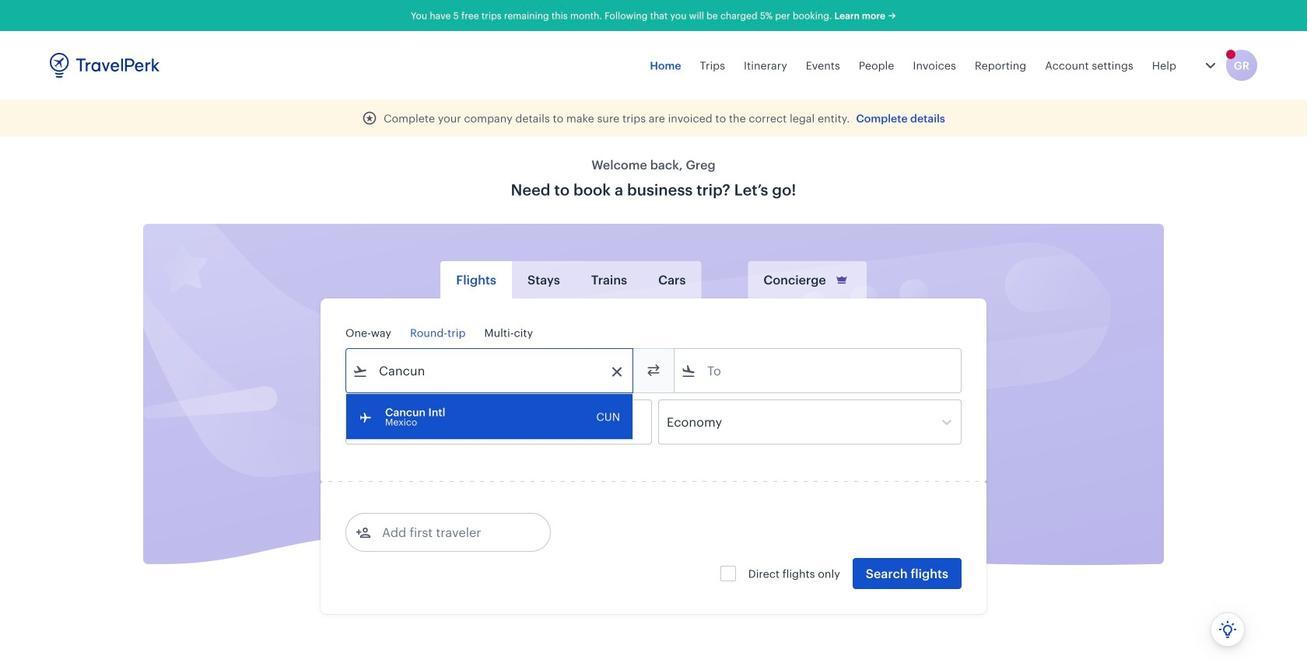 Task type: locate. For each thing, give the bounding box(es) containing it.
Return text field
[[461, 401, 541, 444]]



Task type: describe. For each thing, give the bounding box(es) containing it.
Depart text field
[[368, 401, 449, 444]]

From search field
[[368, 359, 612, 384]]

To search field
[[697, 359, 941, 384]]

Add first traveler search field
[[371, 521, 533, 546]]



